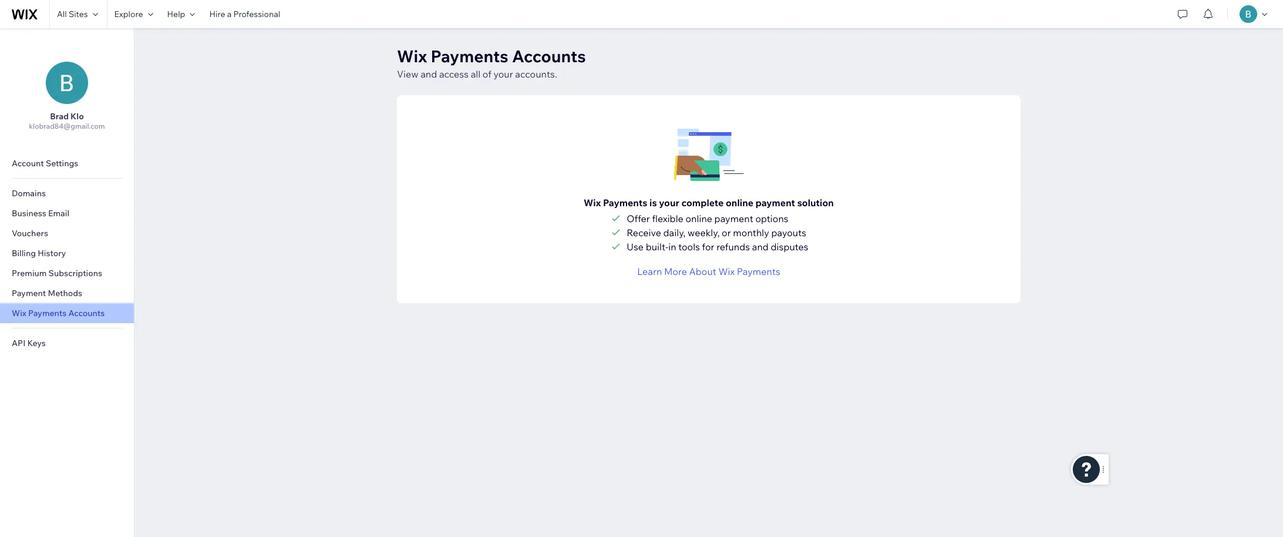 Task type: describe. For each thing, give the bounding box(es) containing it.
learn
[[638, 266, 662, 277]]

account settings
[[12, 158, 78, 169]]

daily,
[[664, 227, 686, 239]]

klo
[[71, 111, 84, 122]]

wix for wix payments is your complete online payment solution
[[584, 197, 601, 209]]

methods
[[48, 288, 82, 298]]

api
[[12, 338, 25, 348]]

all
[[471, 68, 481, 80]]

hire
[[209, 9, 225, 19]]

settings
[[46, 158, 78, 169]]

accounts.
[[515, 68, 557, 80]]

wix payments accounts
[[12, 308, 105, 318]]

domains
[[12, 188, 46, 199]]

receive
[[627, 227, 662, 239]]

sites
[[69, 9, 88, 19]]

premium subscriptions link
[[0, 263, 134, 283]]

billing
[[12, 248, 36, 259]]

account settings link
[[0, 153, 134, 173]]

of
[[483, 68, 492, 80]]

hire a professional link
[[202, 0, 287, 28]]

email
[[48, 208, 69, 219]]

professional
[[233, 9, 280, 19]]

payment
[[12, 288, 46, 298]]

for
[[702, 241, 715, 253]]

1 vertical spatial online
[[686, 213, 713, 224]]

wix payments accounts link
[[0, 303, 134, 323]]

payment methods link
[[0, 283, 134, 303]]

payments for wix payments accounts view and access all of your accounts.
[[431, 46, 509, 66]]

klobrad84@gmail.com
[[29, 122, 105, 130]]

monthly
[[733, 227, 770, 239]]

or
[[722, 227, 731, 239]]

weekly,
[[688, 227, 720, 239]]

wix for wix payments accounts
[[12, 308, 26, 318]]

billing history link
[[0, 243, 134, 263]]

about
[[689, 266, 717, 277]]

1 horizontal spatial payment
[[756, 197, 796, 209]]

vouchers
[[12, 228, 48, 239]]

flexible
[[652, 213, 684, 224]]

0 vertical spatial online
[[726, 197, 754, 209]]

options
[[756, 213, 789, 224]]

access
[[439, 68, 469, 80]]

more
[[664, 266, 687, 277]]

tools
[[679, 241, 700, 253]]

all sites
[[57, 9, 88, 19]]

payments for wix payments accounts
[[28, 308, 67, 318]]



Task type: locate. For each thing, give the bounding box(es) containing it.
history
[[38, 248, 66, 259]]

payments inside wix payments accounts view and access all of your accounts.
[[431, 46, 509, 66]]

your
[[494, 68, 513, 80], [659, 197, 680, 209]]

disputes
[[771, 241, 809, 253]]

is
[[650, 197, 657, 209]]

0 vertical spatial accounts
[[512, 46, 586, 66]]

payments up all
[[431, 46, 509, 66]]

1 horizontal spatial your
[[659, 197, 680, 209]]

built-
[[646, 241, 669, 253]]

business email
[[12, 208, 69, 219]]

accounts inside sidebar element
[[68, 308, 105, 318]]

payment
[[756, 197, 796, 209], [715, 213, 754, 224]]

refunds
[[717, 241, 750, 253]]

vouchers link
[[0, 223, 134, 243]]

in
[[669, 241, 677, 253]]

help button
[[160, 0, 202, 28]]

and
[[421, 68, 437, 80], [752, 241, 769, 253]]

brad
[[50, 111, 69, 122]]

subscriptions
[[49, 268, 102, 278]]

accounts for wix payments accounts
[[68, 308, 105, 318]]

learn more about wix payments
[[638, 266, 781, 277]]

payments up offer on the top of the page
[[603, 197, 648, 209]]

premium subscriptions
[[12, 268, 102, 278]]

complete
[[682, 197, 724, 209]]

accounts down payment methods link
[[68, 308, 105, 318]]

accounts up accounts.
[[512, 46, 586, 66]]

payment up or
[[715, 213, 754, 224]]

keys
[[27, 338, 46, 348]]

wix
[[397, 46, 427, 66], [584, 197, 601, 209], [719, 266, 735, 277], [12, 308, 26, 318]]

learn more about wix payments link
[[638, 264, 781, 278]]

accounts inside wix payments accounts view and access all of your accounts.
[[512, 46, 586, 66]]

0 vertical spatial and
[[421, 68, 437, 80]]

offer
[[627, 213, 650, 224]]

1 vertical spatial payment
[[715, 213, 754, 224]]

wix for wix payments accounts view and access all of your accounts.
[[397, 46, 427, 66]]

0 horizontal spatial online
[[686, 213, 713, 224]]

and right view
[[421, 68, 437, 80]]

your right of
[[494, 68, 513, 80]]

explore
[[114, 9, 143, 19]]

and inside wix payments accounts view and access all of your accounts.
[[421, 68, 437, 80]]

brad klo klobrad84@gmail.com
[[29, 111, 105, 130]]

premium
[[12, 268, 47, 278]]

domains link
[[0, 183, 134, 203]]

api keys link
[[0, 333, 134, 353]]

1 vertical spatial accounts
[[68, 308, 105, 318]]

business
[[12, 208, 46, 219]]

api keys
[[12, 338, 46, 348]]

payments for wix payments is your complete online payment solution
[[603, 197, 648, 209]]

and down monthly
[[752, 241, 769, 253]]

payments down "refunds"
[[737, 266, 781, 277]]

help
[[167, 9, 185, 19]]

accounts for wix payments accounts view and access all of your accounts.
[[512, 46, 586, 66]]

0 vertical spatial your
[[494, 68, 513, 80]]

use
[[627, 241, 644, 253]]

wix payments is your complete online payment solution
[[584, 197, 834, 209]]

hire a professional
[[209, 9, 280, 19]]

payment methods
[[12, 288, 82, 298]]

payment up the options
[[756, 197, 796, 209]]

account
[[12, 158, 44, 169]]

payments inside sidebar element
[[28, 308, 67, 318]]

1 horizontal spatial and
[[752, 241, 769, 253]]

use built-in tools for refunds and disputes
[[627, 241, 809, 253]]

online up monthly
[[726, 197, 754, 209]]

1 horizontal spatial online
[[726, 197, 754, 209]]

receive daily, weekly, or monthly payouts
[[627, 227, 807, 239]]

0 vertical spatial payment
[[756, 197, 796, 209]]

online up weekly,
[[686, 213, 713, 224]]

0 horizontal spatial your
[[494, 68, 513, 80]]

1 vertical spatial your
[[659, 197, 680, 209]]

your up flexible
[[659, 197, 680, 209]]

0 horizontal spatial and
[[421, 68, 437, 80]]

billing history
[[12, 248, 66, 259]]

0 horizontal spatial payment
[[715, 213, 754, 224]]

payments
[[431, 46, 509, 66], [603, 197, 648, 209], [737, 266, 781, 277], [28, 308, 67, 318]]

online
[[726, 197, 754, 209], [686, 213, 713, 224]]

accounts
[[512, 46, 586, 66], [68, 308, 105, 318]]

a
[[227, 9, 232, 19]]

solution
[[798, 197, 834, 209]]

payments down payment methods
[[28, 308, 67, 318]]

wix inside sidebar element
[[12, 308, 26, 318]]

offer flexible online payment options
[[627, 213, 789, 224]]

wix payments accounts view and access all of your accounts.
[[397, 46, 586, 80]]

business email link
[[0, 203, 134, 223]]

wix inside wix payments accounts view and access all of your accounts.
[[397, 46, 427, 66]]

0 horizontal spatial accounts
[[68, 308, 105, 318]]

payouts
[[772, 227, 807, 239]]

view
[[397, 68, 419, 80]]

all
[[57, 9, 67, 19]]

sidebar element
[[0, 28, 135, 537]]

1 horizontal spatial accounts
[[512, 46, 586, 66]]

your inside wix payments accounts view and access all of your accounts.
[[494, 68, 513, 80]]

1 vertical spatial and
[[752, 241, 769, 253]]



Task type: vqa. For each thing, say whether or not it's contained in the screenshot.
Professional
yes



